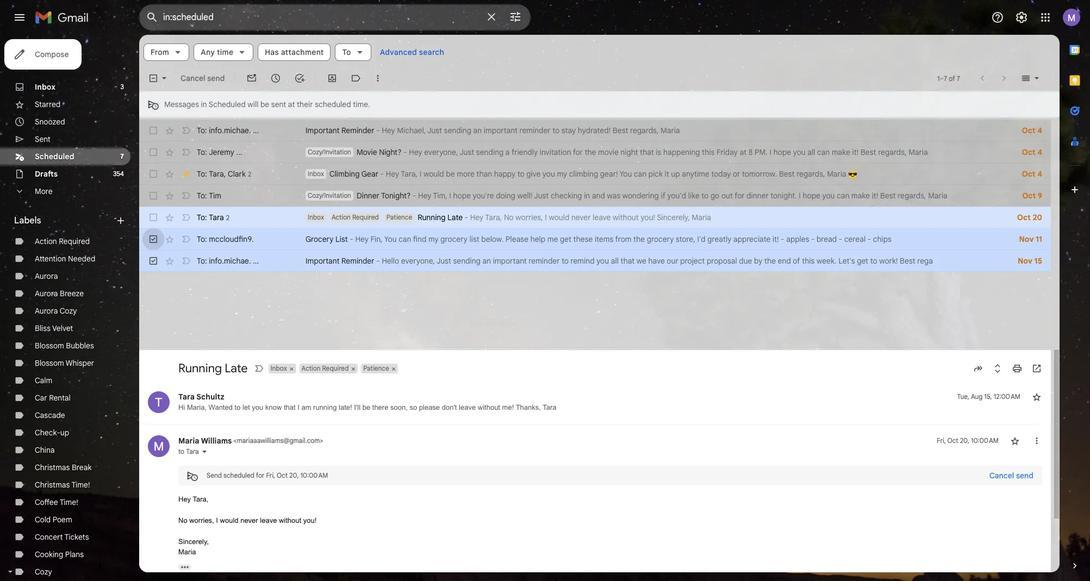 Task type: locate. For each thing, give the bounding box(es) containing it.
1 horizontal spatial my
[[557, 169, 568, 179]]

cozy/invitation movie night? - hey everyone, just sending a friendly invitation for the movie night that is happening this friday at 8 pm. i hope you all can make it! best regards, maria
[[308, 147, 929, 157]]

1 vertical spatial everyone,
[[401, 256, 435, 266]]

action inside action required button
[[302, 364, 321, 372]]

of right end
[[793, 256, 801, 266]]

2 blossom from the top
[[35, 359, 64, 368]]

would down send
[[220, 517, 239, 525]]

more
[[457, 169, 475, 179]]

1 horizontal spatial scheduled
[[315, 100, 351, 109]]

0 vertical spatial all
[[808, 147, 816, 157]]

aurora
[[35, 271, 58, 281], [35, 289, 58, 299], [35, 306, 58, 316]]

without down send scheduled for fri, oct 20, 10:00 am
[[279, 517, 301, 525]]

2 oct 4 from the top
[[1023, 147, 1043, 157]]

up down "cascade"
[[60, 428, 69, 438]]

to: info.michae. ... down to: mccloudfin9.
[[197, 256, 259, 266]]

1 to: info.michae. ... from the top
[[197, 126, 259, 135]]

1 vertical spatial all
[[611, 256, 619, 266]]

1 info.michae. from the top
[[209, 126, 251, 135]]

don't
[[442, 403, 457, 412]]

0 vertical spatial to: info.michae. ...
[[197, 126, 259, 135]]

row down climbing
[[139, 185, 1052, 207]]

leave right don't
[[459, 403, 476, 412]]

important down the please
[[493, 256, 527, 266]]

- left bread
[[812, 234, 815, 244]]

maria williams cell
[[178, 436, 323, 446]]

3 oct 4 from the top
[[1023, 169, 1043, 179]]

None search field
[[139, 4, 531, 30]]

1 vertical spatial action
[[35, 237, 57, 246]]

cancel down not starred icon
[[990, 471, 1015, 481]]

tara for to tara
[[186, 448, 199, 456]]

move to inbox image
[[327, 73, 338, 84]]

0 vertical spatial 20,
[[961, 437, 970, 445]]

1 horizontal spatial an
[[483, 256, 491, 266]]

snoozed link
[[35, 117, 65, 127]]

to left stay on the right of the page
[[553, 126, 560, 135]]

late
[[448, 213, 463, 223], [225, 361, 248, 376]]

fri, inside cell
[[937, 437, 947, 445]]

0 horizontal spatial of
[[793, 256, 801, 266]]

grocery left list
[[441, 234, 468, 244]]

cancel up messages
[[181, 73, 205, 83]]

friendly
[[512, 147, 538, 157]]

that left we
[[621, 256, 635, 266]]

to left the 'work!'
[[871, 256, 878, 266]]

running up tara schultz
[[178, 361, 222, 376]]

0 vertical spatial at
[[288, 100, 295, 109]]

schultz
[[197, 392, 225, 402]]

important
[[484, 126, 518, 135], [493, 256, 527, 266]]

maria inside sincerely, maria
[[178, 548, 196, 557]]

to: tim
[[197, 191, 221, 201]]

reminder up movie
[[342, 126, 375, 135]]

late for running late - hey tara, no worries, i would never leave without you! sincerely, maria
[[448, 213, 463, 223]]

cozy/invitation for dinner tonight?
[[308, 192, 351, 200]]

night?
[[379, 147, 402, 157]]

tab list
[[1060, 35, 1091, 542]]

let
[[243, 403, 250, 412]]

action required inside 'labels' navigation
[[35, 237, 90, 246]]

1 oct 4 from the top
[[1023, 126, 1043, 135]]

0 horizontal spatial cancel send button
[[176, 69, 229, 88]]

2 aurora from the top
[[35, 289, 58, 299]]

1 vertical spatial cancel send button
[[981, 466, 1043, 486]]

apples
[[787, 234, 810, 244]]

action for "action required" link
[[35, 237, 57, 246]]

2 row from the top
[[139, 141, 1052, 163]]

1 horizontal spatial running
[[418, 213, 446, 223]]

it! up chips
[[872, 191, 879, 201]]

3 to: from the top
[[197, 169, 207, 179]]

<
[[234, 437, 237, 445]]

0 vertical spatial sincerely,
[[657, 213, 690, 223]]

christmas for christmas time!
[[35, 480, 70, 490]]

of right –
[[950, 74, 956, 82]]

info.michae. down mccloudfin9.
[[209, 256, 251, 266]]

1 vertical spatial this
[[803, 256, 815, 266]]

coffee time! link
[[35, 498, 78, 508]]

- down more
[[465, 213, 468, 223]]

nov for nov 11
[[1020, 234, 1035, 244]]

hope right pm. on the right of the page
[[774, 147, 792, 157]]

maria,
[[187, 403, 207, 412]]

1 vertical spatial cozy/invitation
[[308, 192, 351, 200]]

scheduled right send
[[224, 472, 255, 480]]

a
[[506, 147, 510, 157]]

2 to: from the top
[[197, 147, 207, 157]]

to: down to: tim
[[197, 212, 207, 222]]

it!
[[853, 147, 859, 157], [872, 191, 879, 201], [773, 234, 779, 244]]

time.
[[353, 100, 370, 109]]

1 horizontal spatial 10:00 am
[[972, 437, 999, 445]]

main menu image
[[13, 11, 26, 24]]

you!
[[641, 213, 656, 223], [303, 517, 317, 525]]

1 horizontal spatial hope
[[774, 147, 792, 157]]

movie
[[598, 147, 619, 157]]

it! up 😎 image at the top right
[[853, 147, 859, 157]]

the right by
[[765, 256, 776, 266]]

1 vertical spatial late
[[225, 361, 248, 376]]

fri, oct 20, 10:00 am cell
[[937, 436, 999, 446]]

1 vertical spatial that
[[621, 256, 635, 266]]

the left movie
[[585, 147, 597, 157]]

1 horizontal spatial send
[[1017, 471, 1034, 481]]

action required down dinner
[[332, 213, 379, 221]]

concert
[[35, 533, 63, 542]]

2 right clark
[[248, 170, 252, 178]]

0 horizontal spatial 10:00 am
[[301, 472, 328, 480]]

aurora link
[[35, 271, 58, 281]]

😎 image
[[849, 170, 858, 179]]

my left climbing
[[557, 169, 568, 179]]

i'll
[[354, 403, 361, 412]]

important down their
[[306, 126, 340, 135]]

0 vertical spatial it!
[[853, 147, 859, 157]]

cooking
[[35, 550, 63, 560]]

late!
[[339, 403, 352, 412]]

3 row from the top
[[139, 163, 1052, 185]]

1 horizontal spatial fri,
[[937, 437, 947, 445]]

not starred image
[[1010, 436, 1021, 446]]

important up a
[[484, 126, 518, 135]]

has attachment button
[[258, 44, 331, 61]]

required inside 'labels' navigation
[[59, 237, 90, 246]]

tara, up the tonight?
[[401, 169, 418, 179]]

None checkbox
[[148, 73, 159, 84], [148, 125, 159, 136], [148, 147, 159, 158], [148, 169, 159, 180], [148, 190, 159, 201], [148, 212, 159, 223], [148, 234, 159, 245], [148, 256, 159, 267], [148, 73, 159, 84], [148, 125, 159, 136], [148, 147, 159, 158], [148, 169, 159, 180], [148, 190, 159, 201], [148, 212, 159, 223], [148, 234, 159, 245], [148, 256, 159, 267]]

rental
[[49, 393, 71, 403]]

2 important from the top
[[306, 256, 340, 266]]

running
[[313, 403, 337, 412]]

0 vertical spatial fri,
[[937, 437, 947, 445]]

0 vertical spatial reminder
[[520, 126, 551, 135]]

1 horizontal spatial 20,
[[961, 437, 970, 445]]

0 vertical spatial nov
[[1020, 234, 1035, 244]]

cancel send button down any on the top
[[176, 69, 229, 88]]

0 vertical spatial important
[[306, 126, 340, 135]]

or
[[733, 169, 741, 179]]

action required inside button
[[302, 364, 349, 372]]

tomorrow.
[[743, 169, 778, 179]]

reminder up the friendly
[[520, 126, 551, 135]]

sending
[[444, 126, 472, 135], [476, 147, 504, 157], [453, 256, 481, 266]]

2 vertical spatial the
[[765, 256, 776, 266]]

2 vertical spatial would
[[220, 517, 239, 525]]

tara for to: tara 2
[[209, 212, 224, 222]]

hey down the to tara
[[178, 495, 191, 504]]

whisper
[[66, 359, 94, 368]]

sincerely, maria
[[178, 538, 209, 557]]

all
[[808, 147, 816, 157], [611, 256, 619, 266]]

reminder for remind
[[529, 256, 560, 266]]

messages in scheduled will be sent at their scheduled time.
[[164, 100, 370, 109]]

1 horizontal spatial never
[[572, 213, 591, 223]]

4 for to: info.michae. ...
[[1038, 126, 1043, 135]]

tara right thanks,
[[543, 403, 557, 412]]

worries, down hey tara,
[[189, 517, 214, 525]]

leave up 'items'
[[593, 213, 611, 223]]

blossom up calm link
[[35, 359, 64, 368]]

inbox up the starred link
[[35, 82, 55, 92]]

0 vertical spatial 2
[[248, 170, 252, 178]]

blossom whisper
[[35, 359, 94, 368]]

0 horizontal spatial 7
[[120, 152, 124, 160]]

2 vertical spatial sending
[[453, 256, 481, 266]]

this left friday
[[702, 147, 715, 157]]

row up remind
[[139, 229, 1052, 250]]

list
[[139, 381, 1043, 582]]

row down and
[[139, 207, 1052, 229]]

1 cozy/invitation from the top
[[308, 148, 351, 156]]

0 vertical spatial late
[[448, 213, 463, 223]]

0 vertical spatial blossom
[[35, 341, 64, 351]]

1 vertical spatial without
[[478, 403, 501, 412]]

cold poem link
[[35, 515, 72, 525]]

info.michae. up 'jeremy'
[[209, 126, 251, 135]]

hey up list
[[470, 213, 484, 223]]

oct 4 for to: jeremy ...
[[1023, 147, 1043, 157]]

blossom down the "bliss velvet"
[[35, 341, 64, 351]]

cozy/invitation down the inbox climbing gear
[[308, 192, 351, 200]]

1 horizontal spatial cozy
[[60, 306, 77, 316]]

toggle split pane mode image
[[1021, 73, 1032, 84]]

12:00 am
[[994, 393, 1021, 401]]

2 inside to: tara 2
[[226, 214, 230, 222]]

like
[[689, 191, 700, 201]]

1 vertical spatial required
[[59, 237, 90, 246]]

required inside button
[[322, 364, 349, 372]]

2 up to: mccloudfin9.
[[226, 214, 230, 222]]

scheduled inside running late main content
[[209, 100, 246, 109]]

0 vertical spatial you!
[[641, 213, 656, 223]]

1 important from the top
[[306, 126, 340, 135]]

reminder
[[342, 126, 375, 135], [342, 256, 375, 266]]

nov for nov 15
[[1018, 256, 1033, 266]]

1 vertical spatial 4
[[1038, 147, 1043, 157]]

to left show details icon
[[178, 448, 184, 456]]

Search mail text field
[[163, 12, 479, 23]]

cozy/invitation inside the cozy/invitation dinner tonight? - hey tim, i hope you're doing well! just checking in and was wondering if you'd like to go out for dinner tonight. i hope you can make it! best regards, maria
[[308, 192, 351, 200]]

2 reminder from the top
[[342, 256, 375, 266]]

cancel send button down not starred option
[[981, 466, 1043, 486]]

- right list
[[350, 234, 354, 244]]

without left me!
[[478, 403, 501, 412]]

1 vertical spatial 2
[[226, 214, 230, 222]]

time! down break
[[71, 480, 90, 490]]

list containing tara schultz
[[139, 381, 1043, 582]]

to: left ,
[[197, 169, 207, 179]]

... down mccloudfin9.
[[253, 256, 259, 266]]

0 horizontal spatial no
[[178, 517, 187, 525]]

2 horizontal spatial for
[[735, 191, 745, 201]]

action for action required button
[[302, 364, 321, 372]]

be left more
[[446, 169, 455, 179]]

to button
[[335, 44, 371, 61]]

in right messages
[[201, 100, 207, 109]]

0 horizontal spatial my
[[429, 234, 439, 244]]

an up the than
[[474, 126, 482, 135]]

an down below.
[[483, 256, 491, 266]]

4 to: from the top
[[197, 191, 207, 201]]

fin,
[[371, 234, 383, 244]]

aurora for aurora breeze
[[35, 289, 58, 299]]

our
[[667, 256, 679, 266]]

0 vertical spatial everyone,
[[424, 147, 458, 157]]

grocery list - hey fin, you can find my grocery list below. please help me get these items from the grocery store, i'd greatly appreciate it! - apples - bread - cereal - chips
[[306, 234, 892, 244]]

everyone,
[[424, 147, 458, 157], [401, 256, 435, 266]]

2 horizontal spatial action
[[332, 213, 351, 221]]

1 horizontal spatial grocery
[[647, 234, 674, 244]]

1 vertical spatial oct 4
[[1023, 147, 1043, 157]]

breeze
[[60, 289, 84, 299]]

2 christmas from the top
[[35, 480, 70, 490]]

tonight?
[[381, 191, 411, 201]]

you'd
[[668, 191, 687, 201]]

sending down list
[[453, 256, 481, 266]]

help
[[531, 234, 546, 244]]

1 horizontal spatial required
[[322, 364, 349, 372]]

tara, down send
[[193, 495, 209, 504]]

1 reminder from the top
[[342, 126, 375, 135]]

check-up link
[[35, 428, 69, 438]]

cancel send down any on the top
[[181, 73, 225, 83]]

gmail image
[[35, 7, 94, 28]]

0 vertical spatial aurora
[[35, 271, 58, 281]]

all down from
[[611, 256, 619, 266]]

running down tim,
[[418, 213, 446, 223]]

0 vertical spatial for
[[573, 147, 583, 157]]

no down hey tara,
[[178, 517, 187, 525]]

sending for everyone,
[[453, 256, 481, 266]]

1 christmas from the top
[[35, 463, 70, 473]]

to: left 'jeremy'
[[197, 147, 207, 157]]

to: tara , clark 2
[[197, 169, 252, 179]]

0 vertical spatial reminder
[[342, 126, 375, 135]]

coffee
[[35, 498, 58, 508]]

2 horizontal spatial the
[[765, 256, 776, 266]]

tara left clark
[[209, 169, 224, 179]]

0 vertical spatial cozy/invitation
[[308, 148, 351, 156]]

0 horizontal spatial cancel
[[181, 73, 205, 83]]

would up tim,
[[424, 169, 444, 179]]

3
[[121, 83, 124, 91]]

2 horizontal spatial without
[[613, 213, 639, 223]]

0 vertical spatial ...
[[253, 126, 259, 135]]

please
[[419, 403, 440, 412]]

1 horizontal spatial in
[[584, 191, 590, 201]]

reminder down help
[[529, 256, 560, 266]]

row
[[139, 120, 1052, 141], [139, 141, 1052, 163], [139, 163, 1052, 185], [139, 185, 1052, 207], [139, 207, 1052, 229], [139, 229, 1052, 250], [139, 250, 1052, 272]]

inbox
[[35, 82, 55, 92], [308, 170, 324, 178], [308, 213, 324, 221], [271, 364, 287, 372]]

nov left 11
[[1020, 234, 1035, 244]]

1 vertical spatial worries,
[[189, 517, 214, 525]]

1 vertical spatial cozy
[[35, 567, 52, 577]]

running late main content
[[139, 35, 1060, 582]]

0 horizontal spatial in
[[201, 100, 207, 109]]

action required inside row
[[332, 213, 379, 221]]

1 vertical spatial for
[[735, 191, 745, 201]]

0 horizontal spatial this
[[702, 147, 715, 157]]

cozy down breeze
[[60, 306, 77, 316]]

maria
[[661, 126, 680, 135], [909, 147, 929, 157], [828, 169, 847, 179], [929, 191, 948, 201], [692, 213, 712, 223], [178, 436, 199, 446], [178, 548, 196, 557]]

sending left a
[[476, 147, 504, 157]]

aurora for aurora cozy
[[35, 306, 58, 316]]

reminder for hello
[[342, 256, 375, 266]]

2
[[248, 170, 252, 178], [226, 214, 230, 222]]

proposal
[[707, 256, 738, 266]]

2 vertical spatial without
[[279, 517, 301, 525]]

0 vertical spatial make
[[832, 147, 851, 157]]

that left is
[[640, 147, 654, 157]]

you right fin,
[[385, 234, 397, 244]]

scheduled inside 'labels' navigation
[[35, 152, 74, 162]]

patience up there
[[364, 364, 389, 372]]

1 horizontal spatial you
[[620, 169, 632, 179]]

show trimmed content image
[[178, 565, 192, 570]]

2 info.michae. from the top
[[209, 256, 251, 266]]

action inside 'labels' navigation
[[35, 237, 57, 246]]

3 aurora from the top
[[35, 306, 58, 316]]

1 blossom from the top
[[35, 341, 64, 351]]

aurora for "aurora" link
[[35, 271, 58, 281]]

sincerely, up show trimmed content image
[[178, 538, 209, 546]]

up inside row
[[672, 169, 680, 179]]

hope left you're
[[453, 191, 471, 201]]

send down any time
[[207, 73, 225, 83]]

0 vertical spatial action required
[[332, 213, 379, 221]]

2 grocery from the left
[[647, 234, 674, 244]]

354
[[113, 170, 124, 178]]

these
[[574, 234, 593, 244]]

blossom
[[35, 341, 64, 351], [35, 359, 64, 368]]

7 to: from the top
[[197, 256, 207, 266]]

advanced search options image
[[505, 6, 527, 28]]

1 aurora from the top
[[35, 271, 58, 281]]

everyone, up more
[[424, 147, 458, 157]]

cozy/invitation inside the "cozy/invitation movie night? - hey everyone, just sending a friendly invitation for the movie night that is happening this friday at 8 pm. i hope you all can make it! best regards, maria"
[[308, 148, 351, 156]]

more image
[[373, 73, 384, 84]]

nov 11
[[1020, 234, 1043, 244]]

1 horizontal spatial it!
[[853, 147, 859, 157]]

search
[[419, 47, 445, 57]]

2 cozy/invitation from the top
[[308, 192, 351, 200]]

be
[[261, 100, 269, 109], [446, 169, 455, 179], [363, 403, 371, 412]]

dinner
[[747, 191, 769, 201]]

important for important reminder - hello everyone, just sending an important reminder to remind you all that we have our project proposal due by the end of this week. let's get to work! best rega
[[306, 256, 340, 266]]

2 vertical spatial required
[[322, 364, 349, 372]]

action required link
[[35, 237, 90, 246]]

inbox up know
[[271, 364, 287, 372]]

hey left fin,
[[355, 234, 369, 244]]

blossom bubbles link
[[35, 341, 94, 351]]

up inside 'labels' navigation
[[60, 428, 69, 438]]

will
[[248, 100, 259, 109]]

inbox climbing gear
[[308, 169, 379, 179]]

4 for to: jeremy ...
[[1038, 147, 1043, 157]]

0 horizontal spatial late
[[225, 361, 248, 376]]

has
[[265, 47, 279, 57]]

1 grocery from the left
[[441, 234, 468, 244]]

0 horizontal spatial up
[[60, 428, 69, 438]]

1 vertical spatial scheduled
[[35, 152, 74, 162]]

0 vertical spatial patience
[[387, 213, 412, 221]]

2 4 from the top
[[1038, 147, 1043, 157]]

time! for christmas time!
[[71, 480, 90, 490]]

1 to: from the top
[[197, 126, 207, 135]]

7 up 354
[[120, 152, 124, 160]]

to
[[553, 126, 560, 135], [518, 169, 525, 179], [702, 191, 709, 201], [562, 256, 569, 266], [871, 256, 878, 266], [235, 403, 241, 412], [178, 448, 184, 456]]

cancel send down not starred option
[[990, 471, 1034, 481]]

labels image
[[351, 73, 362, 84]]

time! for coffee time!
[[60, 498, 78, 508]]

williams
[[201, 436, 232, 446]]

inbox inside button
[[271, 364, 287, 372]]

to: up to: jeremy ...
[[197, 126, 207, 135]]

2 to: info.michae. ... from the top
[[197, 256, 259, 266]]

1 4 from the top
[[1038, 126, 1043, 135]]

due
[[740, 256, 753, 266]]

row up movie
[[139, 120, 1052, 141]]

sincerely, down you'd
[[657, 213, 690, 223]]

0 vertical spatial cancel send button
[[176, 69, 229, 88]]

1 vertical spatial 20,
[[289, 472, 299, 480]]

required inside row
[[352, 213, 379, 221]]

1 horizontal spatial cancel send button
[[981, 466, 1043, 486]]

at
[[288, 100, 295, 109], [740, 147, 747, 157]]

20, inside cell
[[961, 437, 970, 445]]

hey up night?
[[382, 126, 395, 135]]

be right i'll
[[363, 403, 371, 412]]

10:00 am left not starred icon
[[972, 437, 999, 445]]

1 vertical spatial to: info.michae. ...
[[197, 256, 259, 266]]

1 vertical spatial reminder
[[342, 256, 375, 266]]

advanced
[[380, 47, 417, 57]]

there
[[373, 403, 389, 412]]

support image
[[992, 11, 1005, 24]]

christmas up coffee time!
[[35, 480, 70, 490]]

sending for michael,
[[444, 126, 472, 135]]

action required for action required button
[[302, 364, 349, 372]]

make down 😎 image at the top right
[[852, 191, 871, 201]]

tickets
[[65, 533, 89, 542]]



Task type: vqa. For each thing, say whether or not it's contained in the screenshot.
bottom Tim Burton
no



Task type: describe. For each thing, give the bounding box(es) containing it.
oct inside cell
[[948, 437, 959, 445]]

1 horizontal spatial get
[[858, 256, 869, 266]]

- right bread
[[839, 234, 843, 244]]

compose
[[35, 50, 69, 59]]

0 vertical spatial cancel
[[181, 73, 205, 83]]

find
[[413, 234, 427, 244]]

you right give
[[543, 169, 555, 179]]

labels navigation
[[0, 35, 139, 582]]

- right the tonight?
[[413, 191, 416, 201]]

hi maria, wanted to let you know that i am running late! i'll be there soon, so please don't leave without me! thanks, tara
[[178, 403, 557, 412]]

to left "go"
[[702, 191, 709, 201]]

blossom for blossom bubbles
[[35, 341, 64, 351]]

you right remind
[[597, 256, 609, 266]]

0 vertical spatial you
[[620, 169, 632, 179]]

doing
[[496, 191, 516, 201]]

scheduled link
[[35, 152, 74, 162]]

happening
[[664, 147, 700, 157]]

5 row from the top
[[139, 207, 1052, 229]]

7 inside 'labels' navigation
[[120, 152, 124, 160]]

calm link
[[35, 376, 52, 386]]

0 vertical spatial worries,
[[516, 213, 543, 223]]

- left 'apples'
[[781, 234, 785, 244]]

reminder for stay
[[520, 126, 551, 135]]

0 horizontal spatial for
[[256, 472, 265, 480]]

1 horizontal spatial you!
[[641, 213, 656, 223]]

0 vertical spatial scheduled
[[315, 100, 351, 109]]

out
[[722, 191, 733, 201]]

5 to: from the top
[[197, 212, 207, 222]]

i right tim,
[[450, 191, 452, 201]]

blossom for blossom whisper
[[35, 359, 64, 368]]

poem
[[53, 515, 72, 525]]

1 horizontal spatial be
[[363, 403, 371, 412]]

3 4 from the top
[[1038, 169, 1043, 179]]

0 vertical spatial of
[[950, 74, 956, 82]]

settings image
[[1016, 11, 1029, 24]]

inbox link
[[35, 82, 55, 92]]

aurora breeze
[[35, 289, 84, 299]]

7 row from the top
[[139, 250, 1052, 272]]

2 horizontal spatial hope
[[803, 191, 821, 201]]

well!
[[518, 191, 533, 201]]

climbing
[[569, 169, 599, 179]]

1 vertical spatial 10:00 am
[[301, 472, 328, 480]]

1 vertical spatial of
[[793, 256, 801, 266]]

to left let
[[235, 403, 241, 412]]

from
[[151, 47, 169, 57]]

1 horizontal spatial 7
[[944, 74, 948, 82]]

happy
[[494, 169, 516, 179]]

0 vertical spatial in
[[201, 100, 207, 109]]

to left give
[[518, 169, 525, 179]]

2 inside the to: tara , clark 2
[[248, 170, 252, 178]]

tara schultz
[[178, 392, 225, 402]]

0 horizontal spatial would
[[220, 517, 239, 525]]

1 vertical spatial make
[[852, 191, 871, 201]]

i'd
[[698, 234, 706, 244]]

- left chips
[[868, 234, 872, 244]]

15
[[1035, 256, 1043, 266]]

not starred image
[[1032, 391, 1043, 402]]

stay
[[562, 126, 576, 135]]

just right the michael,
[[428, 126, 442, 135]]

–
[[940, 74, 944, 82]]

end
[[778, 256, 791, 266]]

an for michael,
[[474, 126, 482, 135]]

just up more
[[460, 147, 475, 157]]

1 horizontal spatial leave
[[459, 403, 476, 412]]

2 vertical spatial leave
[[260, 517, 277, 525]]

1 horizontal spatial cancel send
[[990, 471, 1034, 481]]

patience inside button
[[364, 364, 389, 372]]

reminder for hey
[[342, 126, 375, 135]]

0 horizontal spatial without
[[279, 517, 301, 525]]

1 horizontal spatial all
[[808, 147, 816, 157]]

i right pm. on the right of the page
[[770, 147, 772, 157]]

oct 20
[[1018, 213, 1043, 223]]

attention
[[35, 254, 66, 264]]

required for action required button
[[322, 364, 349, 372]]

go
[[711, 191, 720, 201]]

11
[[1036, 234, 1043, 244]]

labels heading
[[14, 215, 115, 226]]

required for "action required" link
[[59, 237, 90, 246]]

movie
[[357, 147, 377, 157]]

0 vertical spatial tara,
[[401, 169, 418, 179]]

2 vertical spatial ...
[[253, 256, 259, 266]]

0 horizontal spatial be
[[261, 100, 269, 109]]

have
[[649, 256, 665, 266]]

gear!
[[601, 169, 618, 179]]

running late - hey tara, no worries, i would never leave without you! sincerely, maria
[[418, 213, 712, 223]]

patience button
[[361, 364, 390, 374]]

important for important reminder - hey michael, just sending an important reminder to stay hydrated! best regards, maria
[[306, 126, 340, 135]]

leave inside row
[[593, 213, 611, 223]]

cozy/invitation for movie night?
[[308, 148, 351, 156]]

bliss
[[35, 324, 51, 334]]

cascade link
[[35, 411, 65, 421]]

1
[[938, 74, 940, 82]]

1 row from the top
[[139, 120, 1052, 141]]

sent link
[[35, 134, 51, 144]]

checking
[[551, 191, 582, 201]]

1 horizontal spatial this
[[803, 256, 815, 266]]

running late
[[178, 361, 248, 376]]

0 horizontal spatial you!
[[303, 517, 317, 525]]

hello
[[382, 256, 399, 266]]

1 vertical spatial sending
[[476, 147, 504, 157]]

action required for "action required" link
[[35, 237, 90, 246]]

1 horizontal spatial the
[[634, 234, 645, 244]]

just right hello
[[437, 256, 451, 266]]

cereal
[[845, 234, 866, 244]]

0 vertical spatial the
[[585, 147, 597, 157]]

advanced search button
[[376, 42, 449, 62]]

i down send
[[216, 517, 218, 525]]

china
[[35, 446, 55, 455]]

project
[[681, 256, 705, 266]]

1 vertical spatial sincerely,
[[178, 538, 209, 546]]

messages
[[164, 100, 199, 109]]

search mail image
[[143, 8, 162, 27]]

oct 4 for to: info.michae. ...
[[1023, 126, 1043, 135]]

advanced search
[[380, 47, 445, 57]]

2 horizontal spatial 7
[[957, 74, 961, 82]]

car rental link
[[35, 393, 71, 403]]

tara up hi
[[178, 392, 195, 402]]

late for running late
[[225, 361, 248, 376]]

1 horizontal spatial no
[[504, 213, 514, 223]]

no worries, i would never leave without you!
[[178, 517, 317, 525]]

an for everyone,
[[483, 256, 491, 266]]

snooze image
[[271, 73, 281, 84]]

patience inside row
[[387, 213, 412, 221]]

inbox inside the inbox climbing gear
[[308, 170, 324, 178]]

tue, aug 15, 12:00 am
[[958, 393, 1021, 401]]

drafts link
[[35, 169, 58, 179]]

- right "gear"
[[381, 169, 384, 179]]

0 horizontal spatial it!
[[773, 234, 779, 244]]

compose button
[[4, 39, 82, 70]]

you right let
[[252, 403, 263, 412]]

1 vertical spatial you
[[385, 234, 397, 244]]

soon,
[[391, 403, 408, 412]]

2 horizontal spatial tara,
[[485, 213, 502, 223]]

1 horizontal spatial would
[[424, 169, 444, 179]]

2 horizontal spatial that
[[640, 147, 654, 157]]

store,
[[676, 234, 696, 244]]

1 – 7 of 7
[[938, 74, 961, 82]]

- up movie
[[377, 126, 380, 135]]

blossom bubbles
[[35, 341, 94, 351]]

inbox inside 'labels' navigation
[[35, 82, 55, 92]]

christmas break link
[[35, 463, 92, 473]]

0 horizontal spatial fri,
[[266, 472, 275, 480]]

hey down the michael,
[[409, 147, 423, 157]]

running for running late
[[178, 361, 222, 376]]

tim,
[[433, 191, 448, 201]]

- left hello
[[377, 256, 380, 266]]

remind
[[571, 256, 595, 266]]

just right the well!
[[534, 191, 549, 201]]

attachment
[[281, 47, 324, 57]]

anytime
[[682, 169, 710, 179]]

is
[[656, 147, 662, 157]]

christmas for christmas break
[[35, 463, 70, 473]]

to left remind
[[562, 256, 569, 266]]

list inside running late main content
[[139, 381, 1043, 582]]

important for remind
[[493, 256, 527, 266]]

1 horizontal spatial for
[[573, 147, 583, 157]]

thanks,
[[516, 403, 541, 412]]

6 row from the top
[[139, 229, 1052, 250]]

christmas time! link
[[35, 480, 90, 490]]

0 horizontal spatial never
[[241, 517, 258, 525]]

aurora breeze link
[[35, 289, 84, 299]]

0 horizontal spatial that
[[284, 403, 296, 412]]

appreciate
[[734, 234, 771, 244]]

running for running late - hey tara, no worries, i would never leave without you! sincerely, maria
[[418, 213, 446, 223]]

15,
[[985, 393, 993, 401]]

i up help
[[545, 213, 547, 223]]

attention needed
[[35, 254, 95, 264]]

0 horizontal spatial cozy
[[35, 567, 52, 577]]

1 horizontal spatial cancel
[[990, 471, 1015, 481]]

6 to: from the top
[[197, 234, 207, 244]]

china link
[[35, 446, 55, 455]]

action required button
[[300, 364, 350, 374]]

hey left tim,
[[418, 191, 432, 201]]

0 horizontal spatial hope
[[453, 191, 471, 201]]

tara for to: tara , clark 2
[[209, 169, 224, 179]]

0 vertical spatial send
[[207, 73, 225, 83]]

Not starred checkbox
[[1032, 391, 1043, 402]]

2 horizontal spatial be
[[446, 169, 455, 179]]

10:00 am inside cell
[[972, 437, 999, 445]]

tue,
[[958, 393, 970, 401]]

work!
[[880, 256, 898, 266]]

hey down night?
[[386, 169, 399, 179]]

hey tara,
[[178, 495, 209, 504]]

hi
[[178, 403, 185, 412]]

bubbles
[[66, 341, 94, 351]]

1 horizontal spatial at
[[740, 147, 747, 157]]

tue, aug 15, 12:00 am cell
[[958, 391, 1021, 402]]

gear
[[362, 169, 379, 179]]

send
[[207, 472, 222, 480]]

- right night?
[[404, 147, 407, 157]]

inbox up grocery
[[308, 213, 324, 221]]

i right tonight.
[[799, 191, 801, 201]]

0 vertical spatial without
[[613, 213, 639, 223]]

2 horizontal spatial would
[[549, 213, 570, 223]]

0 horizontal spatial make
[[832, 147, 851, 157]]

1 vertical spatial ...
[[236, 147, 242, 157]]

Not starred checkbox
[[1010, 436, 1021, 446]]

it
[[665, 169, 670, 179]]

0 vertical spatial cancel send
[[181, 73, 225, 83]]

important for stay
[[484, 126, 518, 135]]

i left am on the left of the page
[[298, 403, 300, 412]]

0 horizontal spatial scheduled
[[224, 472, 255, 480]]

send scheduled for fri, oct 20, 10:00 am
[[207, 472, 328, 480]]

cooking plans link
[[35, 550, 84, 560]]

items
[[595, 234, 614, 244]]

1 horizontal spatial that
[[621, 256, 635, 266]]

sent
[[35, 134, 51, 144]]

you up bread
[[823, 191, 835, 201]]

0 vertical spatial get
[[560, 234, 572, 244]]

you right pm. on the right of the page
[[794, 147, 806, 157]]

show details image
[[201, 449, 208, 455]]

in inside row
[[584, 191, 590, 201]]

2 horizontal spatial it!
[[872, 191, 879, 201]]

0 horizontal spatial at
[[288, 100, 295, 109]]

clear search image
[[481, 6, 503, 28]]

concert tickets
[[35, 533, 89, 542]]

0 vertical spatial cozy
[[60, 306, 77, 316]]

clark
[[228, 169, 246, 179]]

calm
[[35, 376, 52, 386]]

bliss velvet
[[35, 324, 73, 334]]

4 row from the top
[[139, 185, 1052, 207]]

0 horizontal spatial tara,
[[193, 495, 209, 504]]

add to tasks image
[[295, 73, 305, 84]]

was
[[607, 191, 621, 201]]

i down the michael,
[[420, 169, 422, 179]]



